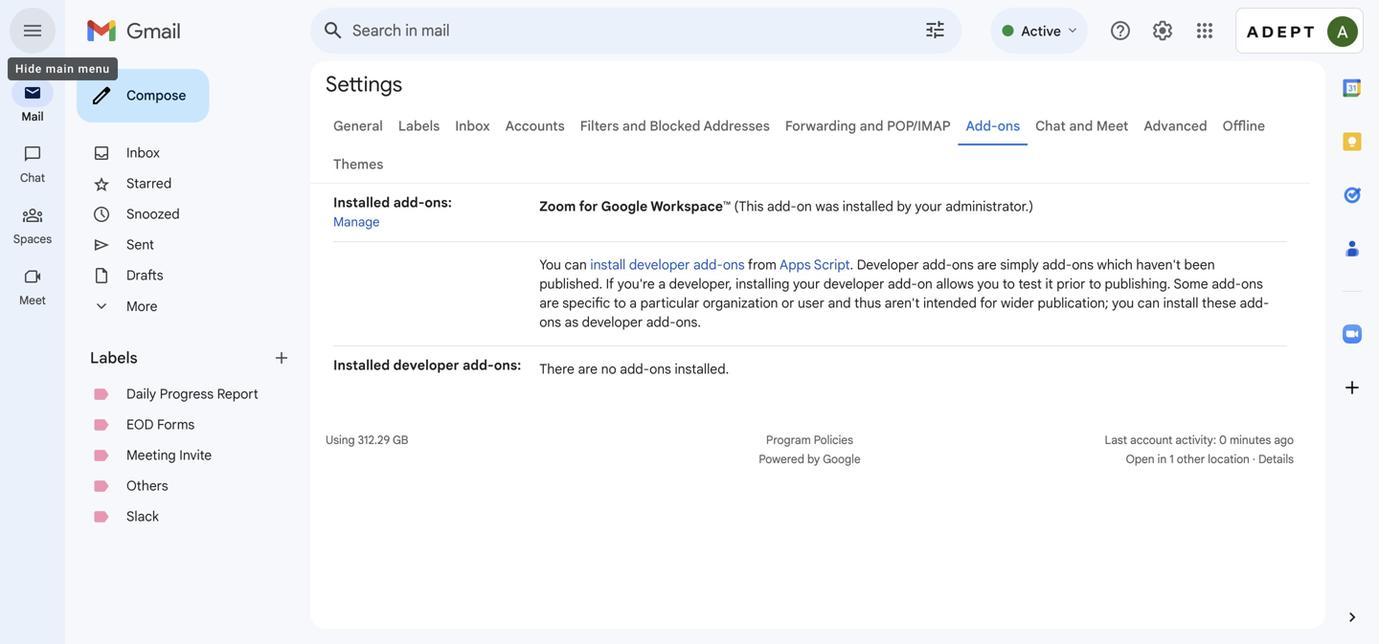 Task type: locate. For each thing, give the bounding box(es) containing it.
developer
[[629, 257, 690, 274], [824, 276, 885, 293], [582, 314, 643, 331], [393, 357, 459, 374]]

google left workspace™️
[[601, 198, 648, 215]]

menu
[[78, 62, 110, 76]]

using 312.29 gb
[[326, 433, 409, 448]]

0 horizontal spatial on
[[797, 198, 812, 215]]

details link
[[1259, 453, 1294, 467]]

1 vertical spatial can
[[1138, 295, 1160, 312]]

ons left the installed.
[[650, 361, 671, 378]]

1 horizontal spatial install
[[1164, 295, 1199, 312]]

report
[[217, 386, 258, 403]]

you
[[540, 257, 561, 274]]

are left simply
[[977, 257, 997, 274]]

and for forwarding
[[860, 118, 884, 135]]

inbox up starred
[[126, 145, 160, 161]]

1 vertical spatial for
[[980, 295, 998, 312]]

chat for chat and meet
[[1036, 118, 1066, 135]]

chat right add-ons
[[1036, 118, 1066, 135]]

slack link
[[126, 509, 159, 525]]

0 horizontal spatial a
[[630, 295, 637, 312]]

install inside . developer add-ons are simply add-ons which haven't been published. if you're a developer, installing your developer add-on allows you to test it prior to publishing. some add-ons are specific to a particular organization or user and thus aren't intended for wider publication; you can install these add- ons as developer add-ons.
[[1164, 295, 1199, 312]]

0 vertical spatial you
[[977, 276, 999, 293]]

to down if
[[614, 295, 626, 312]]

by right installed
[[897, 198, 912, 215]]

allows
[[936, 276, 974, 293]]

forwarding
[[785, 118, 856, 135]]

0 horizontal spatial your
[[793, 276, 820, 293]]

meet
[[1097, 118, 1129, 135], [19, 294, 46, 308]]

1 horizontal spatial chat
[[1036, 118, 1066, 135]]

0 horizontal spatial ons:
[[425, 194, 452, 211]]

haven't
[[1137, 257, 1181, 274]]

install down some
[[1164, 295, 1199, 312]]

1 horizontal spatial you
[[1112, 295, 1134, 312]]

0 vertical spatial ons:
[[425, 194, 452, 211]]

and left "thus"
[[828, 295, 851, 312]]

and left pop/imap
[[860, 118, 884, 135]]

0 vertical spatial are
[[977, 257, 997, 274]]

forwarding and pop/imap link
[[785, 118, 951, 135]]

are left no
[[578, 361, 598, 378]]

navigation
[[0, 61, 67, 645]]

for right 'zoom'
[[579, 198, 598, 215]]

1 vertical spatial meet
[[19, 294, 46, 308]]

1 horizontal spatial a
[[658, 276, 666, 293]]

a down the install developer add-ons link at top
[[658, 276, 666, 293]]

no
[[601, 361, 617, 378]]

·
[[1253, 453, 1256, 467]]

themes link
[[333, 156, 384, 173]]

eod
[[126, 417, 154, 433]]

inbox for the bottom inbox link
[[126, 145, 160, 161]]

by down program policies "link"
[[808, 453, 820, 467]]

snoozed
[[126, 206, 180, 223]]

1 vertical spatial a
[[630, 295, 637, 312]]

particular
[[640, 295, 700, 312]]

installed inside "installed add-ons: manage"
[[333, 194, 390, 211]]

advanced link
[[1144, 118, 1208, 135]]

on up aren't
[[918, 276, 933, 293]]

1 vertical spatial ons:
[[494, 357, 521, 374]]

inbox right labels 'link'
[[455, 118, 490, 135]]

1 vertical spatial chat
[[20, 171, 45, 185]]

1 horizontal spatial are
[[578, 361, 598, 378]]

inbox link
[[455, 118, 490, 135], [126, 145, 160, 161]]

tab list
[[1326, 61, 1379, 576]]

developer down the specific
[[582, 314, 643, 331]]

your up the 'user'
[[793, 276, 820, 293]]

1 horizontal spatial by
[[897, 198, 912, 215]]

ons left as
[[540, 314, 561, 331]]

filters and blocked addresses link
[[580, 118, 770, 135]]

0 horizontal spatial inbox
[[126, 145, 160, 161]]

and for filters
[[623, 118, 646, 135]]

1 vertical spatial install
[[1164, 295, 1199, 312]]

labels right "general" link
[[398, 118, 440, 135]]

0 horizontal spatial for
[[579, 198, 598, 215]]

0 horizontal spatial by
[[808, 453, 820, 467]]

and for chat
[[1069, 118, 1093, 135]]

zoom for google workspace™️ (this add-on was installed by your administrator.)
[[540, 198, 1034, 215]]

a down you're
[[630, 295, 637, 312]]

(this
[[734, 198, 764, 215]]

policies
[[814, 433, 853, 448]]

.
[[850, 257, 854, 274]]

on left was at the right of the page
[[797, 198, 812, 215]]

to right prior
[[1089, 276, 1102, 293]]

ons: down labels 'link'
[[425, 194, 452, 211]]

are
[[977, 257, 997, 274], [540, 295, 559, 312], [578, 361, 598, 378]]

0 vertical spatial installed
[[333, 194, 390, 211]]

0 vertical spatial meet
[[1097, 118, 1129, 135]]

can
[[565, 257, 587, 274], [1138, 295, 1160, 312]]

ons left from
[[723, 257, 745, 274]]

general
[[333, 118, 383, 135]]

can inside . developer add-ons are simply add-ons which haven't been published. if you're a developer, installing your developer add-on allows you to test it prior to publishing. some add-ons are specific to a particular organization or user and thus aren't intended for wider publication; you can install these add- ons as developer add-ons.
[[1138, 295, 1160, 312]]

0 horizontal spatial inbox link
[[126, 145, 160, 161]]

1 vertical spatial on
[[918, 276, 933, 293]]

daily progress report link
[[126, 386, 258, 403]]

2 horizontal spatial to
[[1089, 276, 1102, 293]]

google
[[601, 198, 648, 215], [823, 453, 861, 467]]

inbox for inbox link to the top
[[455, 118, 490, 135]]

0 vertical spatial inbox
[[455, 118, 490, 135]]

installed up using 312.29 gb
[[333, 357, 390, 374]]

it
[[1046, 276, 1053, 293]]

0 vertical spatial a
[[658, 276, 666, 293]]

0 vertical spatial install
[[590, 257, 626, 274]]

meeting invite link
[[126, 447, 212, 464]]

more button
[[77, 291, 299, 322]]

0 horizontal spatial labels
[[90, 349, 138, 368]]

there are no add-ons installed.
[[540, 361, 729, 378]]

ons right some
[[1242, 276, 1263, 293]]

or
[[782, 295, 795, 312]]

simply
[[1000, 257, 1039, 274]]

0 horizontal spatial meet
[[19, 294, 46, 308]]

footer containing using
[[310, 431, 1311, 469]]

organization
[[703, 295, 778, 312]]

and right add-ons
[[1069, 118, 1093, 135]]

developer,
[[669, 276, 732, 293]]

you right the allows
[[977, 276, 999, 293]]

program
[[766, 433, 811, 448]]

1 vertical spatial are
[[540, 295, 559, 312]]

inbox link up starred
[[126, 145, 160, 161]]

1 horizontal spatial your
[[915, 198, 942, 215]]

install up if
[[590, 257, 626, 274]]

google link
[[823, 450, 861, 469]]

installed for installed developer add-ons:
[[333, 357, 390, 374]]

compose button
[[77, 69, 209, 123]]

1 horizontal spatial can
[[1138, 295, 1160, 312]]

zoom
[[540, 198, 576, 215]]

accounts
[[505, 118, 565, 135]]

labels for labels 'link'
[[398, 118, 440, 135]]

1 horizontal spatial for
[[980, 295, 998, 312]]

script
[[814, 257, 850, 274]]

1 vertical spatial labels
[[90, 349, 138, 368]]

labels
[[398, 118, 440, 135], [90, 349, 138, 368]]

0 vertical spatial by
[[897, 198, 912, 215]]

labels up daily
[[90, 349, 138, 368]]

1 horizontal spatial on
[[918, 276, 933, 293]]

can up published.
[[565, 257, 587, 274]]

developer up gb
[[393, 357, 459, 374]]

by inside program policies powered by google
[[808, 453, 820, 467]]

and right filters
[[623, 118, 646, 135]]

ons up the allows
[[952, 257, 974, 274]]

ons left the chat and meet link
[[998, 118, 1020, 135]]

installed for installed add-ons: manage
[[333, 194, 390, 211]]

ons: left the there
[[494, 357, 521, 374]]

eod forms
[[126, 417, 195, 433]]

1 horizontal spatial labels
[[398, 118, 440, 135]]

ago
[[1274, 433, 1294, 448]]

themes
[[333, 156, 384, 173]]

1 vertical spatial inbox
[[126, 145, 160, 161]]

daily
[[126, 386, 156, 403]]

support image
[[1109, 19, 1132, 42]]

administrator.)
[[946, 198, 1034, 215]]

been
[[1185, 257, 1215, 274]]

compose
[[126, 87, 186, 104]]

to up wider
[[1003, 276, 1015, 293]]

0 vertical spatial chat
[[1036, 118, 1066, 135]]

filters
[[580, 118, 619, 135]]

installed developer add-ons:
[[333, 357, 521, 374]]

developer down .
[[824, 276, 885, 293]]

labels for labels heading at the left of the page
[[90, 349, 138, 368]]

0 vertical spatial google
[[601, 198, 648, 215]]

for left wider
[[980, 295, 998, 312]]

1 vertical spatial your
[[793, 276, 820, 293]]

2 installed from the top
[[333, 357, 390, 374]]

hide
[[15, 62, 42, 76]]

for
[[579, 198, 598, 215], [980, 295, 998, 312]]

inbox link right labels 'link'
[[455, 118, 490, 135]]

google inside program policies powered by google
[[823, 453, 861, 467]]

forms
[[157, 417, 195, 433]]

0 horizontal spatial chat
[[20, 171, 45, 185]]

chat up the spaces heading
[[20, 171, 45, 185]]

1 vertical spatial by
[[808, 453, 820, 467]]

installed up the "manage"
[[333, 194, 390, 211]]

manage
[[333, 214, 380, 230]]

you can install developer add-ons from apps script
[[540, 257, 850, 274]]

add-
[[393, 194, 425, 211], [767, 198, 797, 215], [694, 257, 723, 274], [923, 257, 952, 274], [1043, 257, 1072, 274], [888, 276, 918, 293], [1212, 276, 1242, 293], [1240, 295, 1270, 312], [646, 314, 676, 331], [463, 357, 494, 374], [620, 361, 650, 378]]

are down published.
[[540, 295, 559, 312]]

0 vertical spatial labels
[[398, 118, 440, 135]]

1 horizontal spatial inbox
[[455, 118, 490, 135]]

slack
[[126, 509, 159, 525]]

others link
[[126, 478, 168, 495]]

by
[[897, 198, 912, 215], [808, 453, 820, 467]]

inbox
[[455, 118, 490, 135], [126, 145, 160, 161]]

thus
[[855, 295, 881, 312]]

1 horizontal spatial inbox link
[[455, 118, 490, 135]]

main menu image
[[21, 19, 44, 42]]

navigation containing mail
[[0, 61, 67, 645]]

test
[[1019, 276, 1042, 293]]

meet left advanced
[[1097, 118, 1129, 135]]

0 horizontal spatial can
[[565, 257, 587, 274]]

your right installed
[[915, 198, 942, 215]]

you down publishing.
[[1112, 295, 1134, 312]]

1 horizontal spatial google
[[823, 453, 861, 467]]

0 horizontal spatial to
[[614, 295, 626, 312]]

1
[[1170, 453, 1174, 467]]

chat
[[1036, 118, 1066, 135], [20, 171, 45, 185]]

footer
[[310, 431, 1311, 469]]

0 vertical spatial inbox link
[[455, 118, 490, 135]]

1 vertical spatial installed
[[333, 357, 390, 374]]

chat inside chat heading
[[20, 171, 45, 185]]

can down publishing.
[[1138, 295, 1160, 312]]

1 installed from the top
[[333, 194, 390, 211]]

google down the policies
[[823, 453, 861, 467]]

2 vertical spatial are
[[578, 361, 598, 378]]

1 horizontal spatial meet
[[1097, 118, 1129, 135]]

1 vertical spatial google
[[823, 453, 861, 467]]

settings image
[[1151, 19, 1174, 42]]

meet down the spaces heading
[[19, 294, 46, 308]]

details
[[1259, 453, 1294, 467]]

activity:
[[1176, 433, 1217, 448]]

user
[[798, 295, 825, 312]]

starred link
[[126, 175, 172, 192]]



Task type: vqa. For each thing, say whether or not it's contained in the screenshot.
second -
no



Task type: describe. For each thing, give the bounding box(es) containing it.
Search in mail search field
[[310, 8, 962, 54]]

was
[[816, 198, 839, 215]]

1 horizontal spatial to
[[1003, 276, 1015, 293]]

0 horizontal spatial install
[[590, 257, 626, 274]]

ons: inside "installed add-ons: manage"
[[425, 194, 452, 211]]

. developer add-ons are simply add-ons which haven't been published. if you're a developer, installing your developer add-on allows you to test it prior to publishing. some add-ons are specific to a particular organization or user and thus aren't intended for wider publication; you can install these add- ons as developer add-ons.
[[540, 257, 1270, 331]]

general link
[[333, 118, 383, 135]]

spaces heading
[[0, 232, 65, 247]]

if
[[606, 276, 614, 293]]

ons.
[[676, 314, 701, 331]]

meet inside heading
[[19, 294, 46, 308]]

312.29
[[358, 433, 390, 448]]

apps script link
[[780, 257, 850, 274]]

Search in mail text field
[[353, 21, 870, 40]]

mail heading
[[0, 109, 65, 125]]

hide main menu
[[15, 62, 110, 76]]

add- inside "installed add-ons: manage"
[[393, 194, 425, 211]]

last
[[1105, 433, 1128, 448]]

1 horizontal spatial ons:
[[494, 357, 521, 374]]

starred
[[126, 175, 172, 192]]

open
[[1126, 453, 1155, 467]]

0 vertical spatial for
[[579, 198, 598, 215]]

spaces
[[13, 232, 52, 247]]

0
[[1219, 433, 1227, 448]]

filters and blocked addresses
[[580, 118, 770, 135]]

apps
[[780, 257, 811, 274]]

sent
[[126, 237, 154, 253]]

for inside . developer add-ons are simply add-ons which haven't been published. if you're a developer, installing your developer add-on allows you to test it prior to publishing. some add-ons are specific to a particular organization or user and thus aren't intended for wider publication; you can install these add- ons as developer add-ons.
[[980, 295, 998, 312]]

pop/imap
[[887, 118, 951, 135]]

2 horizontal spatial are
[[977, 257, 997, 274]]

add-ons link
[[966, 118, 1020, 135]]

labels heading
[[90, 349, 272, 368]]

forwarding and pop/imap
[[785, 118, 951, 135]]

in
[[1158, 453, 1167, 467]]

invite
[[179, 447, 212, 464]]

chat and meet
[[1036, 118, 1129, 135]]

0 vertical spatial on
[[797, 198, 812, 215]]

gb
[[393, 433, 409, 448]]

add-
[[966, 118, 998, 135]]

install developer add-ons link
[[590, 257, 745, 274]]

advanced search options image
[[916, 11, 954, 49]]

publication;
[[1038, 295, 1109, 312]]

0 vertical spatial your
[[915, 198, 942, 215]]

add-ons
[[966, 118, 1020, 135]]

1 vertical spatial you
[[1112, 295, 1134, 312]]

on inside . developer add-ons are simply add-ons which haven't been published. if you're a developer, installing your developer add-on allows you to test it prior to publishing. some add-ons are specific to a particular organization or user and thus aren't intended for wider publication; you can install these add- ons as developer add-ons.
[[918, 276, 933, 293]]

installed
[[843, 198, 894, 215]]

sent link
[[126, 237, 154, 253]]

workspace™️
[[651, 198, 731, 215]]

your inside . developer add-ons are simply add-ons which haven't been published. if you're a developer, installing your developer add-on allows you to test it prior to publishing. some add-ons are specific to a particular organization or user and thus aren't intended for wider publication; you can install these add- ons as developer add-ons.
[[793, 276, 820, 293]]

addresses
[[704, 118, 770, 135]]

0 horizontal spatial are
[[540, 295, 559, 312]]

gmail image
[[86, 11, 191, 50]]

some
[[1174, 276, 1209, 293]]

ons up prior
[[1072, 257, 1094, 274]]

manage button
[[333, 214, 380, 230]]

last account activity: 0 minutes ago open in 1 other location · details
[[1105, 433, 1294, 467]]

developer
[[857, 257, 919, 274]]

these
[[1202, 295, 1237, 312]]

intended
[[923, 295, 977, 312]]

1 vertical spatial inbox link
[[126, 145, 160, 161]]

program policies link
[[766, 433, 853, 448]]

publishing.
[[1105, 276, 1171, 293]]

chat for chat
[[20, 171, 45, 185]]

snoozed link
[[126, 206, 180, 223]]

labels link
[[398, 118, 440, 135]]

0 horizontal spatial you
[[977, 276, 999, 293]]

and inside . developer add-ons are simply add-ons which haven't been published. if you're a developer, installing your developer add-on allows you to test it prior to publishing. some add-ons are specific to a particular organization or user and thus aren't intended for wider publication; you can install these add- ons as developer add-ons.
[[828, 295, 851, 312]]

search in mail image
[[316, 13, 351, 48]]

account
[[1131, 433, 1173, 448]]

minutes
[[1230, 433, 1271, 448]]

meeting
[[126, 447, 176, 464]]

main
[[46, 62, 74, 76]]

daily progress report
[[126, 386, 258, 403]]

meet heading
[[0, 293, 65, 308]]

settings
[[326, 71, 402, 98]]

location
[[1208, 453, 1250, 467]]

developer up you're
[[629, 257, 690, 274]]

offline link
[[1223, 118, 1266, 135]]

program policies powered by google
[[759, 433, 861, 467]]

specific
[[563, 295, 610, 312]]

installed add-ons: manage
[[333, 194, 452, 230]]

0 horizontal spatial google
[[601, 198, 648, 215]]

advanced
[[1144, 118, 1208, 135]]

offline
[[1223, 118, 1266, 135]]

progress
[[160, 386, 214, 403]]

0 vertical spatial can
[[565, 257, 587, 274]]

you're
[[618, 276, 655, 293]]

installed.
[[675, 361, 729, 378]]

chat heading
[[0, 171, 65, 186]]

drafts link
[[126, 267, 163, 284]]

wider
[[1001, 295, 1035, 312]]

using
[[326, 433, 355, 448]]

accounts link
[[505, 118, 565, 135]]

aren't
[[885, 295, 920, 312]]

chat and meet link
[[1036, 118, 1129, 135]]

blocked
[[650, 118, 701, 135]]

drafts
[[126, 267, 163, 284]]



